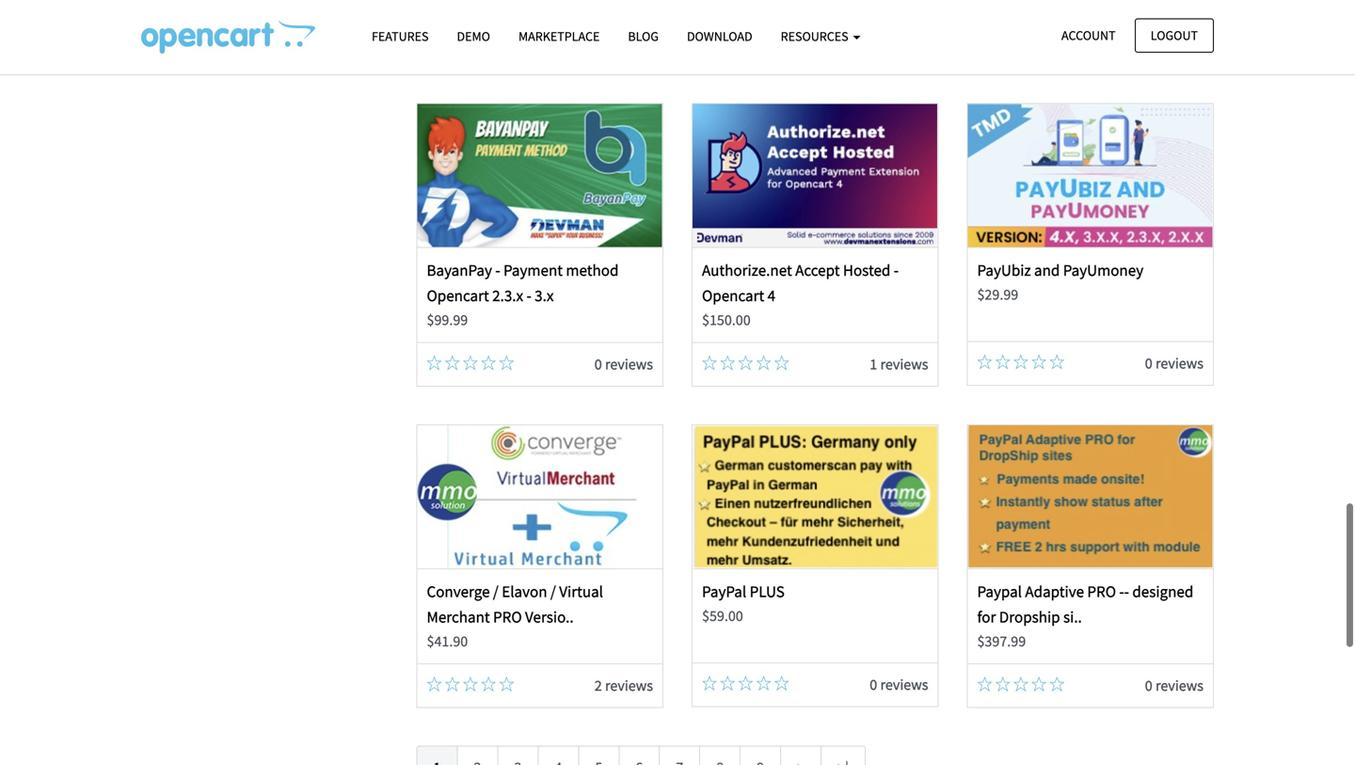 Task type: vqa. For each thing, say whether or not it's contained in the screenshot.
Paypal Adaptive PRO -- designed for Dropship si.. reviews
yes



Task type: locate. For each thing, give the bounding box(es) containing it.
4
[[768, 286, 776, 305]]

paypal
[[978, 582, 1022, 601]]

authorize.net
[[702, 260, 792, 280]]

paypal plus image
[[693, 425, 938, 569]]

reviews for paypal plus
[[881, 675, 929, 694]]

bayanpay - payment method opencart 2.3.x - 3.x $99.99
[[427, 260, 619, 330]]

1 horizontal spatial pro
[[1088, 582, 1117, 601]]

reviews for authorize.net accept hosted - opencart 4
[[881, 355, 929, 374]]

-
[[496, 260, 501, 280], [894, 260, 899, 280], [527, 286, 532, 305], [1120, 582, 1125, 601], [1125, 582, 1130, 601]]

hosted
[[843, 260, 891, 280]]

1 horizontal spatial opencart
[[702, 286, 765, 305]]

paypal plus link
[[702, 582, 785, 601]]

pro down elavon
[[493, 607, 522, 627]]

1 vertical spatial pro
[[493, 607, 522, 627]]

pro
[[1088, 582, 1117, 601], [493, 607, 522, 627]]

converge / elavon / virtual merchant pro versio.. link
[[427, 582, 603, 627]]

0 for paypal plus
[[870, 675, 878, 694]]

bayanpay - payment method opencart 2.3.x - 3.x image
[[418, 104, 663, 247]]

opencart inside bayanpay - payment method opencart 2.3.x - 3.x $99.99
[[427, 286, 489, 305]]

reviews for bayanpay - payment method opencart 2.3.x - 3.x
[[605, 355, 653, 374]]

0 horizontal spatial /
[[493, 582, 499, 601]]

0 horizontal spatial opencart
[[427, 286, 489, 305]]

1 reviews
[[595, 32, 653, 51], [870, 355, 929, 374]]

opencart
[[427, 286, 489, 305], [702, 286, 765, 305]]

0 for paypal adaptive pro -- designed for dropship si..
[[1146, 676, 1153, 695]]

opencart down bayanpay
[[427, 286, 489, 305]]

0 reviews for paypal plus
[[870, 675, 929, 694]]

marketplace link
[[505, 20, 614, 53]]

2.3.x
[[493, 286, 524, 305]]

1 horizontal spatial /
[[551, 582, 556, 601]]

download
[[687, 28, 753, 45]]

demo link
[[443, 20, 505, 53]]

/
[[493, 582, 499, 601], [551, 582, 556, 601]]

authorize.net accept hosted - opencart 4 image
[[693, 104, 938, 247]]

blog link
[[614, 20, 673, 53]]

2
[[595, 676, 602, 695]]

for
[[978, 607, 996, 627]]

converge / elavon / virtual merchant pro versio.. $41.90
[[427, 582, 603, 651]]

$397.99
[[978, 632, 1026, 651]]

payubiz and payumoney image
[[969, 104, 1213, 247]]

1 vertical spatial 1
[[870, 355, 878, 374]]

converge
[[427, 582, 490, 601]]

opencart inside the authorize.net accept hosted - opencart 4 $150.00
[[702, 286, 765, 305]]

0 reviews
[[1146, 354, 1204, 373], [595, 355, 653, 374], [870, 675, 929, 694], [1146, 676, 1204, 695]]

0 horizontal spatial pro
[[493, 607, 522, 627]]

0 vertical spatial 1
[[595, 32, 602, 51]]

$59.00
[[702, 607, 744, 626]]

0 horizontal spatial 1 reviews
[[595, 32, 653, 51]]

bayanpay
[[427, 260, 492, 280]]

$41.90
[[427, 632, 468, 651]]

0 horizontal spatial 1
[[595, 32, 602, 51]]

0 for bayanpay - payment method opencart 2.3.x - 3.x
[[595, 355, 602, 374]]

0
[[1146, 354, 1153, 373], [595, 355, 602, 374], [870, 675, 878, 694], [1146, 676, 1153, 695]]

paypal adaptive pro -- designed for dropship si.. $397.99
[[978, 582, 1194, 651]]

star light o image
[[427, 33, 442, 48], [445, 33, 460, 48], [1014, 354, 1029, 369], [1050, 354, 1065, 369], [445, 355, 460, 370], [463, 355, 478, 370], [720, 355, 735, 370], [739, 355, 754, 370], [702, 676, 717, 691], [720, 676, 735, 691], [757, 676, 772, 691], [775, 676, 790, 691], [445, 677, 460, 692], [463, 677, 478, 692], [481, 677, 496, 692], [978, 677, 993, 692], [996, 677, 1011, 692]]

0 reviews for payubiz and payumoney
[[1146, 354, 1204, 373]]

star light o image
[[463, 33, 478, 48], [481, 33, 496, 48], [978, 354, 993, 369], [996, 354, 1011, 369], [1032, 354, 1047, 369], [427, 355, 442, 370], [481, 355, 496, 370], [499, 355, 514, 370], [702, 355, 717, 370], [757, 355, 772, 370], [775, 355, 790, 370], [739, 676, 754, 691], [427, 677, 442, 692], [499, 677, 514, 692], [1014, 677, 1029, 692], [1032, 677, 1047, 692], [1050, 677, 1065, 692]]

logout
[[1151, 27, 1199, 44]]

star light image
[[702, 34, 717, 49], [720, 34, 735, 49], [739, 34, 754, 49], [775, 34, 790, 49]]

/ up versio..
[[551, 582, 556, 601]]

dropship
[[1000, 607, 1061, 627]]

opencart up $150.00
[[702, 286, 765, 305]]

paypal adaptive pro -- designed for dropship si.. link
[[978, 582, 1194, 627]]

reviews
[[605, 32, 653, 51], [1156, 33, 1204, 52], [1156, 354, 1204, 373], [605, 355, 653, 374], [881, 355, 929, 374], [881, 675, 929, 694], [605, 676, 653, 695], [1156, 676, 1204, 695]]

payment
[[504, 260, 563, 280]]

$29.99
[[978, 285, 1019, 304]]

/ left elavon
[[493, 582, 499, 601]]

blog
[[628, 28, 659, 45]]

features
[[372, 28, 429, 45]]

1 opencart from the left
[[427, 286, 489, 305]]

0 vertical spatial 1 reviews
[[595, 32, 653, 51]]

0 reviews for paypal adaptive pro -- designed for dropship si..
[[1146, 676, 1204, 695]]

- inside the authorize.net accept hosted - opencart 4 $150.00
[[894, 260, 899, 280]]

2 opencart from the left
[[702, 286, 765, 305]]

1
[[595, 32, 602, 51], [870, 355, 878, 374]]

paypal plus $59.00
[[702, 582, 785, 626]]

payubiz
[[978, 260, 1032, 280]]

virtual
[[559, 582, 603, 601]]

payumoney
[[1064, 260, 1144, 280]]

0 vertical spatial pro
[[1088, 582, 1117, 601]]

1 horizontal spatial 1
[[870, 355, 878, 374]]

4 star light image from the left
[[775, 34, 790, 49]]

1 vertical spatial 1 reviews
[[870, 355, 929, 374]]

reviews for paypal adaptive pro -- designed for dropship si..
[[1156, 676, 1204, 695]]

pro right "adaptive"
[[1088, 582, 1117, 601]]

paypal
[[702, 582, 747, 601]]



Task type: describe. For each thing, give the bounding box(es) containing it.
converge / elavon / virtual merchant  pro versio.. image
[[418, 425, 663, 569]]

3.x
[[535, 286, 554, 305]]

payubiz and payumoney link
[[978, 260, 1144, 280]]

2 / from the left
[[551, 582, 556, 601]]

0 reviews for bayanpay - payment method opencart 2.3.x - 3.x
[[595, 355, 653, 374]]

merchant
[[427, 607, 490, 627]]

adaptive
[[1026, 582, 1085, 601]]

bayanpay - payment method opencart 2.3.x - 3.x link
[[427, 260, 619, 305]]

account
[[1062, 27, 1116, 44]]

features link
[[358, 20, 443, 53]]

payubiz and payumoney $29.99
[[978, 260, 1144, 304]]

accept
[[796, 260, 840, 280]]

pro inside paypal adaptive pro -- designed for dropship si.. $397.99
[[1088, 582, 1117, 601]]

si..
[[1064, 607, 1083, 627]]

3 star light image from the left
[[739, 34, 754, 49]]

marketplace
[[519, 28, 600, 45]]

1 horizontal spatial 1 reviews
[[870, 355, 929, 374]]

2 star light image from the left
[[720, 34, 735, 49]]

demo
[[457, 28, 490, 45]]

method
[[566, 260, 619, 280]]

paypal adaptive pro  -- designed for dropship si.. image
[[969, 425, 1213, 569]]

opencart for bayanpay - payment method opencart 2.3.x - 3.x
[[427, 286, 489, 305]]

versio..
[[525, 607, 574, 627]]

35 reviews
[[1138, 33, 1204, 52]]

authorize.net accept hosted - opencart 4 $150.00
[[702, 260, 899, 330]]

authorize.net accept hosted - opencart 4 link
[[702, 260, 899, 305]]

account link
[[1046, 18, 1132, 53]]

logout link
[[1135, 18, 1215, 53]]

resources link
[[767, 20, 875, 53]]

pro inside converge / elavon / virtual merchant pro versio.. $41.90
[[493, 607, 522, 627]]

opencart  payment gateways image
[[141, 20, 315, 54]]

1 / from the left
[[493, 582, 499, 601]]

reviews for payubiz and payumoney
[[1156, 354, 1204, 373]]

1 star light image from the left
[[702, 34, 717, 49]]

35
[[1138, 33, 1153, 52]]

opencart for authorize.net accept hosted - opencart 4
[[702, 286, 765, 305]]

and
[[1035, 260, 1060, 280]]

$99.99
[[427, 311, 468, 330]]

0 for payubiz and payumoney
[[1146, 354, 1153, 373]]

elavon
[[502, 582, 547, 601]]

reviews for converge / elavon / virtual merchant pro versio..
[[605, 676, 653, 695]]

2 reviews
[[595, 676, 653, 695]]

download link
[[673, 20, 767, 53]]

plus
[[750, 582, 785, 601]]

resources
[[781, 28, 852, 45]]

designed
[[1133, 582, 1194, 601]]

$150.00
[[702, 311, 751, 330]]

star light image
[[1050, 34, 1065, 49]]



